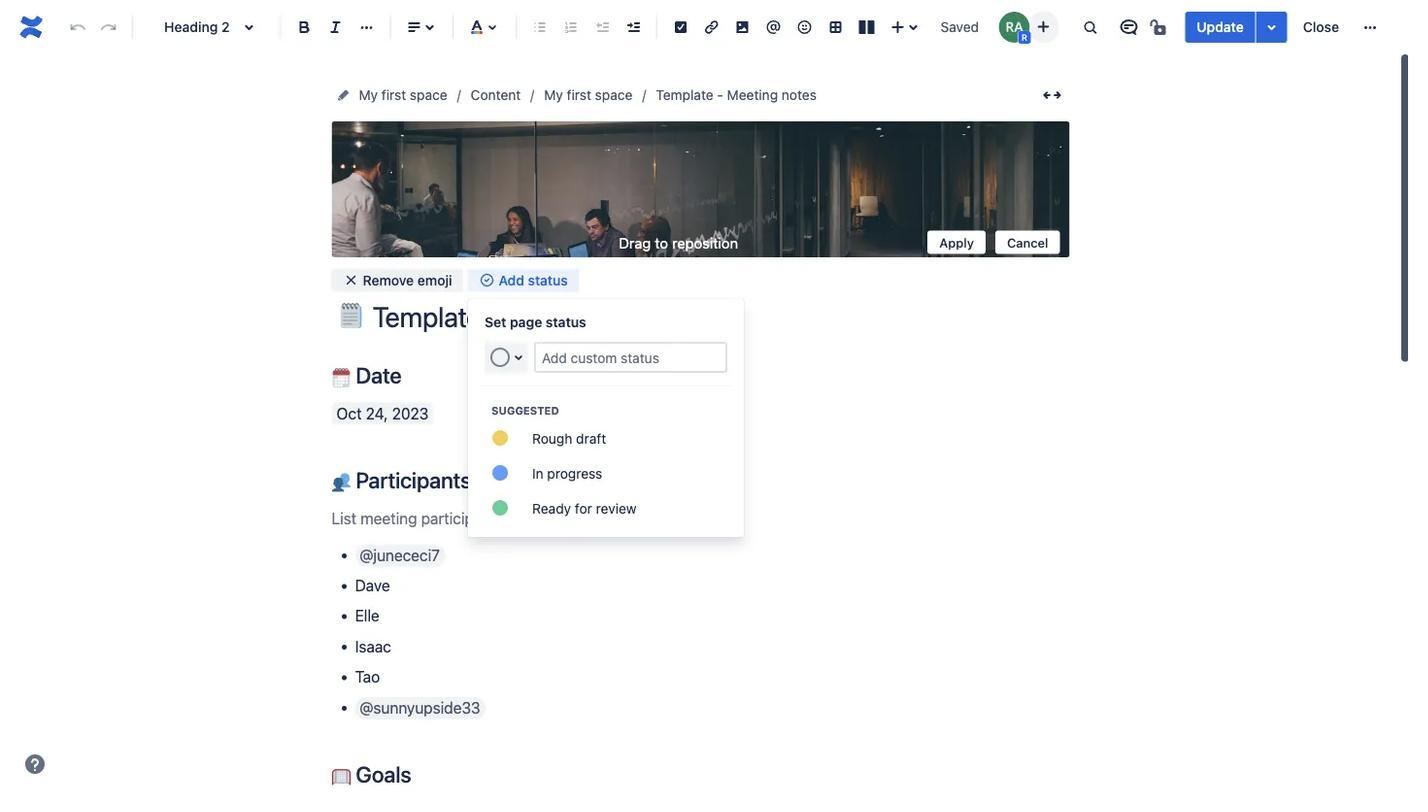 Task type: locate. For each thing, give the bounding box(es) containing it.
adjust update settings image
[[1261, 16, 1284, 39]]

confluence image
[[16, 12, 47, 43], [16, 12, 47, 43]]

indent tab image
[[622, 16, 645, 39]]

1 horizontal spatial first
[[567, 87, 591, 103]]

in
[[532, 465, 544, 481]]

:notepad_spiral: image
[[339, 303, 364, 328]]

template - meeting notes link
[[656, 84, 817, 107]]

rough
[[532, 430, 573, 446]]

:calendar_spiral: image
[[332, 368, 351, 388]]

1 my first space from the left
[[359, 87, 447, 103]]

Main content area, start typing to enter text. text field
[[332, 362, 1070, 803]]

my
[[359, 87, 378, 103], [544, 87, 563, 103]]

no restrictions image
[[1149, 16, 1172, 39]]

apply button
[[928, 231, 986, 254]]

rough draft button
[[468, 421, 744, 456]]

0 vertical spatial suggested element
[[492, 404, 744, 417]]

heading 2 button
[[141, 6, 273, 49]]

2023
[[392, 405, 429, 423]]

1 horizontal spatial my
[[544, 87, 563, 103]]

emoji
[[418, 272, 452, 288]]

heading 2
[[164, 19, 230, 35]]

rough draft
[[532, 430, 606, 446]]

content link
[[471, 84, 521, 107]]

0 horizontal spatial my
[[359, 87, 378, 103]]

dave
[[355, 576, 390, 595]]

ready for review button
[[468, 491, 744, 526]]

my first space link down outdent ⇧tab icon at left top
[[544, 84, 633, 107]]

2 my from the left
[[544, 87, 563, 103]]

in progress button
[[468, 456, 744, 491]]

redo ⌘⇧z image
[[97, 16, 120, 39]]

oct 24, 2023
[[337, 405, 429, 423]]

status inside add status popup button
[[528, 272, 568, 288]]

my for 1st 'my first space' link from left
[[359, 87, 378, 103]]

status right add
[[528, 272, 568, 288]]

more image
[[1359, 16, 1382, 39]]

24,
[[366, 405, 388, 423]]

1 space from the left
[[410, 87, 447, 103]]

my right content
[[544, 87, 563, 103]]

drag
[[619, 234, 651, 251]]

for
[[575, 500, 592, 516]]

remove
[[363, 272, 414, 288]]

status
[[528, 272, 568, 288], [546, 314, 586, 330]]

my first space down outdent ⇧tab icon at left top
[[544, 87, 633, 103]]

my right move this page icon at the left top
[[359, 87, 378, 103]]

cancel button
[[996, 231, 1060, 254]]

cancel
[[1007, 235, 1049, 250]]

my first space
[[359, 87, 447, 103], [544, 87, 633, 103]]

2 first from the left
[[567, 87, 591, 103]]

undo ⌘z image
[[66, 16, 89, 39]]

0 horizontal spatial space
[[410, 87, 447, 103]]

0 horizontal spatial my first space link
[[359, 84, 447, 107]]

my first space link right move this page icon at the left top
[[359, 84, 447, 107]]

@sunnyupside33
[[360, 698, 480, 717]]

my first space for 2nd 'my first space' link from left
[[544, 87, 633, 103]]

suggested element containing suggested
[[492, 404, 744, 417]]

1 horizontal spatial space
[[595, 87, 633, 103]]

elle
[[355, 607, 380, 625]]

1 horizontal spatial my first space link
[[544, 84, 633, 107]]

0 horizontal spatial first
[[382, 87, 406, 103]]

1 my from the left
[[359, 87, 378, 103]]

help image
[[23, 753, 47, 776]]

first
[[382, 87, 406, 103], [567, 87, 591, 103]]

1 horizontal spatial my first space
[[544, 87, 633, 103]]

1 vertical spatial suggested element
[[468, 421, 744, 526]]

emoji image
[[793, 16, 816, 39]]

page
[[510, 314, 542, 330]]

first down numbered list ⌘⇧7 icon on the top left of page
[[567, 87, 591, 103]]

2 my first space from the left
[[544, 87, 633, 103]]

in progress
[[532, 465, 603, 481]]

Give this page a title text field
[[373, 301, 1070, 333]]

status right page
[[546, 314, 586, 330]]

suggested element
[[492, 404, 744, 417], [468, 421, 744, 526]]

action item image
[[669, 16, 692, 39]]

to
[[655, 234, 668, 251]]

first right move this page icon at the left top
[[382, 87, 406, 103]]

space
[[410, 87, 447, 103], [595, 87, 633, 103]]

outdent ⇧tab image
[[591, 16, 614, 39]]

move this page image
[[336, 87, 351, 103]]

mention image
[[762, 16, 785, 39]]

reposition
[[672, 234, 738, 251]]

more formatting image
[[355, 16, 378, 39]]

ready for review
[[532, 500, 637, 516]]

:goal: image
[[332, 767, 351, 786]]

Add custom status field
[[536, 344, 726, 371]]

participants
[[351, 467, 471, 493]]

:notepad_spiral: image
[[339, 303, 364, 328]]

add status button
[[468, 268, 580, 292]]

drag to reposition
[[619, 234, 738, 251]]

notes
[[782, 87, 817, 103]]

my first space link
[[359, 84, 447, 107], [544, 84, 633, 107]]

add status
[[499, 272, 568, 288]]

0 horizontal spatial my first space
[[359, 87, 447, 103]]

space down outdent ⇧tab icon at left top
[[595, 87, 633, 103]]

0 vertical spatial status
[[528, 272, 568, 288]]

:busts_in_silhouette: image
[[332, 473, 351, 493]]

space left content
[[410, 87, 447, 103]]

ready
[[532, 500, 571, 516]]

my first space right move this page icon at the left top
[[359, 87, 447, 103]]



Task type: vqa. For each thing, say whether or not it's contained in the screenshot.
ruby anderson image
yes



Task type: describe. For each thing, give the bounding box(es) containing it.
remove emoji image
[[343, 272, 359, 288]]

heading
[[164, 19, 218, 35]]

italic ⌘i image
[[324, 16, 347, 39]]

update
[[1197, 19, 1244, 35]]

close button
[[1292, 12, 1351, 43]]

date
[[351, 362, 402, 389]]

set page status
[[485, 314, 586, 330]]

saved
[[941, 19, 979, 35]]

ruby anderson image
[[999, 12, 1030, 43]]

numbered list ⌘⇧7 image
[[560, 16, 583, 39]]

meeting
[[727, 87, 778, 103]]

@junececi7
[[360, 546, 440, 564]]

my first space for 1st 'my first space' link from left
[[359, 87, 447, 103]]

apply
[[940, 235, 974, 250]]

update button
[[1185, 12, 1256, 43]]

goals
[[351, 761, 411, 787]]

content
[[471, 87, 521, 103]]

oct
[[337, 405, 362, 423]]

:busts_in_silhouette: image
[[332, 473, 351, 493]]

table image
[[824, 16, 848, 39]]

comment icon image
[[1117, 16, 1141, 39]]

1 vertical spatial status
[[546, 314, 586, 330]]

bullet list ⌘⇧8 image
[[529, 16, 552, 39]]

add image, video, or file image
[[731, 16, 754, 39]]

review
[[596, 500, 637, 516]]

remove emoji
[[363, 272, 452, 288]]

add
[[499, 272, 525, 288]]

layouts image
[[855, 16, 879, 39]]

-
[[717, 87, 724, 103]]

suggested
[[492, 404, 559, 417]]

close
[[1303, 19, 1340, 35]]

make page full-width image
[[1041, 84, 1064, 107]]

invite to edit image
[[1032, 15, 1055, 38]]

progress
[[547, 465, 603, 481]]

find and replace image
[[1079, 16, 1102, 39]]

my for 2nd 'my first space' link from left
[[544, 87, 563, 103]]

link image
[[700, 16, 723, 39]]

2 space from the left
[[595, 87, 633, 103]]

align left image
[[402, 16, 426, 39]]

1 my first space link from the left
[[359, 84, 447, 107]]

set
[[485, 314, 507, 330]]

bold ⌘b image
[[293, 16, 316, 39]]

:calendar_spiral: image
[[332, 368, 351, 388]]

isaac
[[355, 637, 391, 656]]

2 my first space link from the left
[[544, 84, 633, 107]]

draft
[[576, 430, 606, 446]]

:goal: image
[[332, 767, 351, 786]]

remove emoji button
[[332, 268, 464, 292]]

suggested element containing rough draft
[[468, 421, 744, 526]]

tao
[[355, 668, 380, 686]]

2
[[221, 19, 230, 35]]

template
[[656, 87, 714, 103]]

template - meeting notes
[[656, 87, 817, 103]]

1 first from the left
[[382, 87, 406, 103]]



